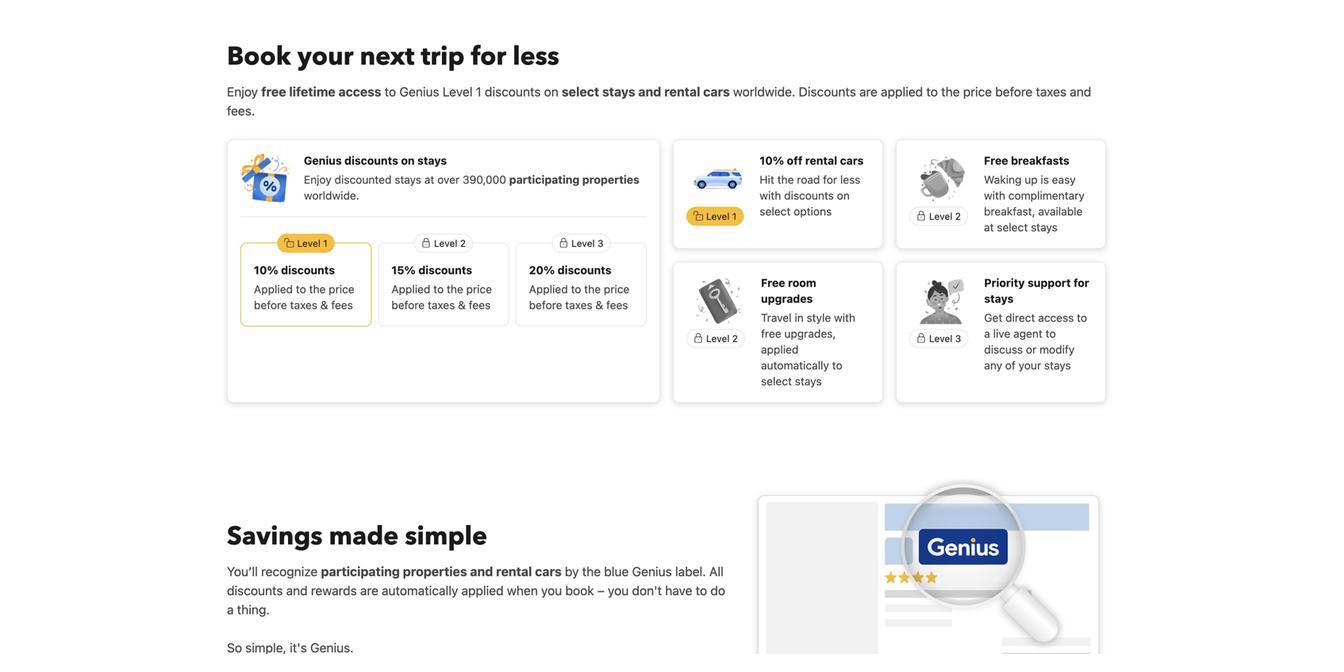 Task type: vqa. For each thing, say whether or not it's contained in the screenshot.
"access" within the Priority support for stays Get direct access to a live agent to discuss or modify any of your stays
yes



Task type: describe. For each thing, give the bounding box(es) containing it.
your inside priority support for stays get direct access to a live agent to discuss or modify any of your stays
[[1019, 359, 1042, 372]]

1 vertical spatial participating
[[321, 564, 400, 579]]

taxes inside worldwide. discounts are applied to the price before taxes and fees.
[[1036, 84, 1067, 99]]

0 horizontal spatial free
[[261, 84, 286, 99]]

next
[[360, 39, 415, 74]]

0 horizontal spatial access
[[339, 84, 381, 99]]

savings made simple image
[[751, 479, 1107, 654]]

1 horizontal spatial on
[[544, 84, 559, 99]]

price inside worldwide. discounts are applied to the price before taxes and fees.
[[964, 84, 992, 99]]

10% off rental cars image
[[693, 153, 744, 204]]

discounts inside "10% discounts applied to the price before taxes & fees"
[[281, 263, 335, 277]]

free breakfasts image
[[917, 153, 968, 204]]

the inside 15% discounts applied to the price before taxes & fees
[[447, 283, 463, 296]]

less inside 10% off rental cars hit the road for less with discounts on select options
[[841, 173, 861, 186]]

with inside 10% off rental cars hit the road for less with discounts on select options
[[760, 189, 781, 202]]

0 vertical spatial less
[[513, 39, 560, 74]]

and inside worldwide. discounts are applied to the price before taxes and fees.
[[1070, 84, 1092, 99]]

free inside free room upgrades travel in style with free upgrades, applied automatically to select stays
[[761, 327, 782, 340]]

book
[[227, 39, 291, 74]]

priority support for stays get direct access to a live agent to discuss or modify any of your stays
[[985, 276, 1090, 372]]

made
[[329, 519, 399, 554]]

road
[[797, 173, 820, 186]]

by
[[565, 564, 579, 579]]

level 2 for free room upgrades travel in style with free upgrades, applied automatically to select stays
[[707, 333, 738, 344]]

don't
[[632, 583, 662, 598]]

over
[[438, 173, 460, 186]]

level up 15% discounts applied to the price before taxes & fees
[[434, 238, 458, 249]]

the inside 20% discounts applied to the price before taxes & fees
[[584, 283, 601, 296]]

0 horizontal spatial level 1
[[297, 238, 328, 249]]

applied for 20%
[[529, 283, 568, 296]]

0 vertical spatial 1
[[476, 84, 482, 99]]

travel
[[761, 311, 792, 324]]

upgrades,
[[785, 327, 836, 340]]

price for 10% discounts applied to the price before taxes & fees
[[329, 283, 355, 296]]

and inside by the blue genius label. all discounts and rewards are automatically applied when you book – you don't have to do a thing.
[[286, 583, 308, 598]]

level down free room upgrades image
[[707, 333, 730, 344]]

1 vertical spatial 1
[[733, 211, 737, 222]]

to inside free room upgrades travel in style with free upgrades, applied automatically to select stays
[[833, 359, 843, 372]]

do
[[711, 583, 726, 598]]

upgrades
[[761, 292, 813, 305]]

discounts
[[799, 84, 856, 99]]

fees for 10% discounts applied to the price before taxes & fees
[[331, 298, 353, 312]]

2 for free breakfasts waking up is easy with complimentary breakfast, available at select stays
[[956, 211, 961, 222]]

2 you from the left
[[608, 583, 629, 598]]

price for 15% discounts applied to the price before taxes & fees
[[466, 283, 492, 296]]

stays inside free breakfasts waking up is easy with complimentary breakfast, available at select stays
[[1031, 221, 1058, 234]]

available
[[1039, 205, 1083, 218]]

free room upgrades travel in style with free upgrades, applied automatically to select stays
[[761, 276, 856, 388]]

390,000
[[463, 173, 506, 186]]

get
[[985, 311, 1003, 324]]

applied inside free room upgrades travel in style with free upgrades, applied automatically to select stays
[[761, 343, 799, 356]]

free for free room upgrades travel in style with free upgrades, applied automatically to select stays
[[761, 276, 786, 289]]

level up "10% discounts applied to the price before taxes & fees"
[[297, 238, 321, 249]]

recognize
[[261, 564, 318, 579]]

10% discounts applied to the price before taxes & fees
[[254, 263, 355, 312]]

0 vertical spatial enjoy
[[227, 84, 258, 99]]

applied inside worldwide. discounts are applied to the price before taxes and fees.
[[881, 84, 923, 99]]

breakfasts
[[1011, 154, 1070, 167]]

2 for free room upgrades travel in style with free upgrades, applied automatically to select stays
[[733, 333, 738, 344]]

live
[[994, 327, 1011, 340]]

before for 20% discounts applied to the price before taxes & fees
[[529, 298, 562, 312]]

simple
[[405, 519, 488, 554]]

rental inside 10% off rental cars hit the road for less with discounts on select options
[[806, 154, 838, 167]]

options
[[794, 205, 832, 218]]

when
[[507, 583, 538, 598]]

free breakfasts waking up is easy with complimentary breakfast, available at select stays
[[984, 154, 1085, 234]]

breakfast,
[[984, 205, 1036, 218]]

rewards
[[311, 583, 357, 598]]

worldwide. discounts are applied to the price before taxes and fees.
[[227, 84, 1092, 118]]

20% discounts applied to the price before taxes & fees
[[529, 263, 630, 312]]

discuss
[[985, 343, 1023, 356]]

1 vertical spatial level 2
[[434, 238, 466, 249]]

1 horizontal spatial 3
[[956, 333, 962, 344]]

complimentary
[[1009, 189, 1085, 202]]

style
[[807, 311, 831, 324]]

modify
[[1040, 343, 1075, 356]]

with for free room upgrades travel in style with free upgrades, applied automatically to select stays
[[834, 311, 856, 324]]

a inside by the blue genius label. all discounts and rewards are automatically applied when you book – you don't have to do a thing.
[[227, 602, 234, 617]]

discounts inside 15% discounts applied to the price before taxes & fees
[[419, 263, 472, 277]]

discounted
[[335, 173, 392, 186]]

on inside 10% off rental cars hit the road for less with discounts on select options
[[837, 189, 850, 202]]

applied for 10%
[[254, 283, 293, 296]]

at inside free breakfasts waking up is easy with complimentary breakfast, available at select stays
[[984, 221, 994, 234]]

lifetime
[[289, 84, 336, 99]]

free for free breakfasts waking up is easy with complimentary breakfast, available at select stays
[[984, 154, 1009, 167]]

all
[[710, 564, 724, 579]]

select inside free breakfasts waking up is easy with complimentary breakfast, available at select stays
[[997, 221, 1028, 234]]

0 vertical spatial level 3
[[572, 238, 604, 249]]

genius discounts on stays enjoy discounted stays at over 390,000 participating properties worldwide.
[[304, 154, 640, 202]]

by the blue genius label. all discounts and rewards are automatically applied when you book – you don't have to do a thing.
[[227, 564, 726, 617]]

participating inside the genius discounts on stays enjoy discounted stays at over 390,000 participating properties worldwide.
[[509, 173, 580, 186]]

10% for 10% discounts applied to the price before taxes & fees
[[254, 263, 278, 277]]

to inside worldwide. discounts are applied to the price before taxes and fees.
[[927, 84, 938, 99]]

have
[[665, 583, 693, 598]]

enjoy free lifetime access to genius level 1 discounts on select stays and rental cars
[[227, 84, 730, 99]]

& for 10% discounts
[[321, 298, 328, 312]]

or
[[1026, 343, 1037, 356]]

properties inside the genius discounts on stays enjoy discounted stays at over 390,000 participating properties worldwide.
[[583, 173, 640, 186]]

0 horizontal spatial for
[[471, 39, 507, 74]]

of
[[1006, 359, 1016, 372]]

to inside 15% discounts applied to the price before taxes & fees
[[434, 283, 444, 296]]

20%
[[529, 263, 555, 277]]



Task type: locate. For each thing, give the bounding box(es) containing it.
stays inside free room upgrades travel in style with free upgrades, applied automatically to select stays
[[795, 375, 822, 388]]

0 horizontal spatial on
[[401, 154, 415, 167]]

cars inside 10% off rental cars hit the road for less with discounts on select options
[[840, 154, 864, 167]]

1 vertical spatial access
[[1039, 311, 1074, 324]]

automatically for applied
[[761, 359, 830, 372]]

2 & from the left
[[458, 298, 466, 312]]

0 vertical spatial are
[[860, 84, 878, 99]]

2 horizontal spatial for
[[1074, 276, 1090, 289]]

level 3 up 20% discounts applied to the price before taxes & fees
[[572, 238, 604, 249]]

1 horizontal spatial level 1
[[707, 211, 737, 222]]

0 vertical spatial 3
[[598, 238, 604, 249]]

enjoy left the 'discounted'
[[304, 173, 332, 186]]

enjoy up the fees. at the left of page
[[227, 84, 258, 99]]

for inside priority support for stays get direct access to a live agent to discuss or modify any of your stays
[[1074, 276, 1090, 289]]

priority
[[985, 276, 1025, 289]]

level up 20% discounts applied to the price before taxes & fees
[[572, 238, 595, 249]]

1 you from the left
[[541, 583, 562, 598]]

are right "discounts"
[[860, 84, 878, 99]]

are
[[860, 84, 878, 99], [360, 583, 379, 598]]

and
[[639, 84, 662, 99], [1070, 84, 1092, 99], [470, 564, 493, 579], [286, 583, 308, 598]]

1 horizontal spatial access
[[1039, 311, 1074, 324]]

fees for 20% discounts applied to the price before taxes & fees
[[607, 298, 628, 312]]

automatically down you'll recognize participating properties and rental cars
[[382, 583, 458, 598]]

access up modify
[[1039, 311, 1074, 324]]

2 vertical spatial genius
[[632, 564, 672, 579]]

0 vertical spatial free
[[984, 154, 1009, 167]]

1 vertical spatial 10%
[[254, 263, 278, 277]]

1 vertical spatial properties
[[403, 564, 467, 579]]

0 horizontal spatial worldwide.
[[304, 189, 360, 202]]

easy
[[1052, 173, 1076, 186]]

0 horizontal spatial less
[[513, 39, 560, 74]]

0 horizontal spatial automatically
[[382, 583, 458, 598]]

level
[[443, 84, 473, 99], [707, 211, 730, 222], [930, 211, 953, 222], [297, 238, 321, 249], [434, 238, 458, 249], [572, 238, 595, 249], [707, 333, 730, 344], [930, 333, 953, 344]]

waking
[[984, 173, 1022, 186]]

0 horizontal spatial 1
[[323, 238, 328, 249]]

1 horizontal spatial worldwide.
[[733, 84, 796, 99]]

0 horizontal spatial fees
[[331, 298, 353, 312]]

&
[[321, 298, 328, 312], [458, 298, 466, 312], [596, 298, 604, 312]]

automatically down upgrades,
[[761, 359, 830, 372]]

properties
[[583, 173, 640, 186], [403, 564, 467, 579]]

applied
[[254, 283, 293, 296], [392, 283, 431, 296], [529, 283, 568, 296]]

your
[[298, 39, 354, 74], [1019, 359, 1042, 372]]

before inside 20% discounts applied to the price before taxes & fees
[[529, 298, 562, 312]]

3 applied from the left
[[529, 283, 568, 296]]

1 vertical spatial enjoy
[[304, 173, 332, 186]]

level 3
[[572, 238, 604, 249], [930, 333, 962, 344]]

at inside the genius discounts on stays enjoy discounted stays at over 390,000 participating properties worldwide.
[[425, 173, 435, 186]]

& inside 20% discounts applied to the price before taxes & fees
[[596, 298, 604, 312]]

free room upgrades image
[[694, 275, 745, 326]]

taxes for 15% discounts applied to the price before taxes & fees
[[428, 298, 455, 312]]

2 vertical spatial for
[[1074, 276, 1090, 289]]

2 horizontal spatial level 2
[[930, 211, 961, 222]]

are inside by the blue genius label. all discounts and rewards are automatically applied when you book – you don't have to do a thing.
[[360, 583, 379, 598]]

with inside free breakfasts waking up is easy with complimentary breakfast, available at select stays
[[984, 189, 1006, 202]]

1 vertical spatial cars
[[840, 154, 864, 167]]

trip
[[421, 39, 465, 74]]

are inside worldwide. discounts are applied to the price before taxes and fees.
[[860, 84, 878, 99]]

& inside "10% discounts applied to the price before taxes & fees"
[[321, 298, 328, 312]]

support
[[1028, 276, 1071, 289]]

10%
[[760, 154, 784, 167], [254, 263, 278, 277]]

0 vertical spatial genius
[[400, 84, 440, 99]]

level 2 for free breakfasts waking up is easy with complimentary breakfast, available at select stays
[[930, 211, 961, 222]]

0 vertical spatial rental
[[665, 84, 701, 99]]

you right '–'
[[608, 583, 629, 598]]

stays
[[603, 84, 636, 99], [418, 154, 447, 167], [395, 173, 422, 186], [1031, 221, 1058, 234], [985, 292, 1014, 305], [1045, 359, 1072, 372], [795, 375, 822, 388]]

off
[[787, 154, 803, 167]]

before inside 15% discounts applied to the price before taxes & fees
[[392, 298, 425, 312]]

10% for 10% off rental cars hit the road for less with discounts on select options
[[760, 154, 784, 167]]

2 vertical spatial 1
[[323, 238, 328, 249]]

1 horizontal spatial level 3
[[930, 333, 962, 344]]

1 vertical spatial free
[[761, 327, 782, 340]]

for up enjoy free lifetime access to genius level 1 discounts on select stays and rental cars
[[471, 39, 507, 74]]

applied inside by the blue genius label. all discounts and rewards are automatically applied when you book – you don't have to do a thing.
[[462, 583, 504, 598]]

thing.
[[237, 602, 270, 617]]

taxes inside 15% discounts applied to the price before taxes & fees
[[428, 298, 455, 312]]

with right style
[[834, 311, 856, 324]]

3
[[598, 238, 604, 249], [956, 333, 962, 344]]

0 vertical spatial your
[[298, 39, 354, 74]]

0 vertical spatial participating
[[509, 173, 580, 186]]

10% inside "10% discounts applied to the price before taxes & fees"
[[254, 263, 278, 277]]

2 vertical spatial rental
[[496, 564, 532, 579]]

with
[[760, 189, 781, 202], [984, 189, 1006, 202], [834, 311, 856, 324]]

level 3 down priority support for stays image
[[930, 333, 962, 344]]

1
[[476, 84, 482, 99], [733, 211, 737, 222], [323, 238, 328, 249]]

before for 10% discounts applied to the price before taxes & fees
[[254, 298, 287, 312]]

automatically for are
[[382, 583, 458, 598]]

is
[[1041, 173, 1049, 186]]

book your next trip for less
[[227, 39, 560, 74]]

1 vertical spatial a
[[227, 602, 234, 617]]

savings
[[227, 519, 323, 554]]

level 1 down 10% off rental cars image
[[707, 211, 737, 222]]

2 applied from the left
[[392, 283, 431, 296]]

2 horizontal spatial applied
[[881, 84, 923, 99]]

priority support for stays image
[[917, 275, 968, 326]]

2 down free breakfasts image at the right of page
[[956, 211, 961, 222]]

1 horizontal spatial genius
[[400, 84, 440, 99]]

discounts inside the genius discounts on stays enjoy discounted stays at over 390,000 participating properties worldwide.
[[345, 154, 398, 167]]

free inside free room upgrades travel in style with free upgrades, applied automatically to select stays
[[761, 276, 786, 289]]

0 vertical spatial 10%
[[760, 154, 784, 167]]

worldwide. inside the genius discounts on stays enjoy discounted stays at over 390,000 participating properties worldwide.
[[304, 189, 360, 202]]

& inside 15% discounts applied to the price before taxes & fees
[[458, 298, 466, 312]]

genius up don't at the left bottom
[[632, 564, 672, 579]]

free up waking
[[984, 154, 1009, 167]]

2 horizontal spatial with
[[984, 189, 1006, 202]]

level down priority support for stays image
[[930, 333, 953, 344]]

price inside 15% discounts applied to the price before taxes & fees
[[466, 283, 492, 296]]

book
[[566, 583, 594, 598]]

–
[[598, 583, 605, 598]]

automatically
[[761, 359, 830, 372], [382, 583, 458, 598]]

your up lifetime
[[298, 39, 354, 74]]

applied down travel
[[761, 343, 799, 356]]

enjoy inside the genius discounts on stays enjoy discounted stays at over 390,000 participating properties worldwide.
[[304, 173, 332, 186]]

taxes for 10% discounts applied to the price before taxes & fees
[[290, 298, 318, 312]]

level down trip
[[443, 84, 473, 99]]

hit
[[760, 173, 775, 186]]

1 horizontal spatial are
[[860, 84, 878, 99]]

the inside by the blue genius label. all discounts and rewards are automatically applied when you book – you don't have to do a thing.
[[582, 564, 601, 579]]

level down 10% off rental cars image
[[707, 211, 730, 222]]

1 vertical spatial worldwide.
[[304, 189, 360, 202]]

genius down trip
[[400, 84, 440, 99]]

discounts
[[485, 84, 541, 99], [345, 154, 398, 167], [784, 189, 834, 202], [281, 263, 335, 277], [419, 263, 472, 277], [558, 263, 612, 277], [227, 583, 283, 598]]

1 fees from the left
[[331, 298, 353, 312]]

3 & from the left
[[596, 298, 604, 312]]

for inside 10% off rental cars hit the road for less with discounts on select options
[[823, 173, 838, 186]]

you'll
[[227, 564, 258, 579]]

level 2 down free breakfasts image at the right of page
[[930, 211, 961, 222]]

3 down priority support for stays image
[[956, 333, 962, 344]]

0 vertical spatial a
[[985, 327, 991, 340]]

you left book
[[541, 583, 562, 598]]

& for 15% discounts
[[458, 298, 466, 312]]

1 vertical spatial level 1
[[297, 238, 328, 249]]

a inside priority support for stays get direct access to a live agent to discuss or modify any of your stays
[[985, 327, 991, 340]]

1 vertical spatial applied
[[761, 343, 799, 356]]

you'll recognize participating properties and rental cars
[[227, 564, 562, 579]]

applied left when
[[462, 583, 504, 598]]

level down free breakfasts image at the right of page
[[930, 211, 953, 222]]

2 vertical spatial applied
[[462, 583, 504, 598]]

2 horizontal spatial 2
[[956, 211, 961, 222]]

less
[[513, 39, 560, 74], [841, 173, 861, 186]]

with down waking
[[984, 189, 1006, 202]]

agent
[[1014, 327, 1043, 340]]

price
[[964, 84, 992, 99], [329, 283, 355, 296], [466, 283, 492, 296], [604, 283, 630, 296]]

15% discounts applied to the price before taxes & fees
[[392, 263, 492, 312]]

the
[[942, 84, 960, 99], [778, 173, 794, 186], [309, 283, 326, 296], [447, 283, 463, 296], [584, 283, 601, 296], [582, 564, 601, 579]]

savings made simple
[[227, 519, 488, 554]]

2 fees from the left
[[469, 298, 491, 312]]

participating up the rewards
[[321, 564, 400, 579]]

1 horizontal spatial enjoy
[[304, 173, 332, 186]]

0 vertical spatial access
[[339, 84, 381, 99]]

with for free breakfasts waking up is easy with complimentary breakfast, available at select stays
[[984, 189, 1006, 202]]

applied
[[881, 84, 923, 99], [761, 343, 799, 356], [462, 583, 504, 598]]

applied inside "10% discounts applied to the price before taxes & fees"
[[254, 283, 293, 296]]

1 vertical spatial less
[[841, 173, 861, 186]]

on inside the genius discounts on stays enjoy discounted stays at over 390,000 participating properties worldwide.
[[401, 154, 415, 167]]

10% inside 10% off rental cars hit the road for less with discounts on select options
[[760, 154, 784, 167]]

a left live
[[985, 327, 991, 340]]

2 horizontal spatial applied
[[529, 283, 568, 296]]

worldwide. inside worldwide. discounts are applied to the price before taxes and fees.
[[733, 84, 796, 99]]

1 horizontal spatial applied
[[392, 283, 431, 296]]

before
[[996, 84, 1033, 99], [254, 298, 287, 312], [392, 298, 425, 312], [529, 298, 562, 312]]

for right the support
[[1074, 276, 1090, 289]]

to inside "10% discounts applied to the price before taxes & fees"
[[296, 283, 306, 296]]

the inside "10% discounts applied to the price before taxes & fees"
[[309, 283, 326, 296]]

a left thing.
[[227, 602, 234, 617]]

0 horizontal spatial 3
[[598, 238, 604, 249]]

free down book at the left of page
[[261, 84, 286, 99]]

level 2 down free room upgrades image
[[707, 333, 738, 344]]

0 horizontal spatial genius
[[304, 154, 342, 167]]

0 vertical spatial applied
[[881, 84, 923, 99]]

1 vertical spatial 3
[[956, 333, 962, 344]]

price for 20% discounts applied to the price before taxes & fees
[[604, 283, 630, 296]]

less up enjoy free lifetime access to genius level 1 discounts on select stays and rental cars
[[513, 39, 560, 74]]

less right road
[[841, 173, 861, 186]]

1 vertical spatial are
[[360, 583, 379, 598]]

for
[[471, 39, 507, 74], [823, 173, 838, 186], [1074, 276, 1090, 289]]

participating
[[509, 173, 580, 186], [321, 564, 400, 579]]

are down you'll recognize participating properties and rental cars
[[360, 583, 379, 598]]

fees inside 20% discounts applied to the price before taxes & fees
[[607, 298, 628, 312]]

0 vertical spatial on
[[544, 84, 559, 99]]

taxes inside "10% discounts applied to the price before taxes & fees"
[[290, 298, 318, 312]]

select inside free room upgrades travel in style with free upgrades, applied automatically to select stays
[[761, 375, 792, 388]]

taxes inside 20% discounts applied to the price before taxes & fees
[[565, 298, 593, 312]]

genius inside by the blue genius label. all discounts and rewards are automatically applied when you book – you don't have to do a thing.
[[632, 564, 672, 579]]

your down or
[[1019, 359, 1042, 372]]

discounts inside by the blue genius label. all discounts and rewards are automatically applied when you book – you don't have to do a thing.
[[227, 583, 283, 598]]

10% off rental cars hit the road for less with discounts on select options
[[760, 154, 864, 218]]

1 horizontal spatial you
[[608, 583, 629, 598]]

0 vertical spatial at
[[425, 173, 435, 186]]

with down hit
[[760, 189, 781, 202]]

access inside priority support for stays get direct access to a live agent to discuss or modify any of your stays
[[1039, 311, 1074, 324]]

participating right '390,000'
[[509, 173, 580, 186]]

the inside worldwide. discounts are applied to the price before taxes and fees.
[[942, 84, 960, 99]]

automatically inside by the blue genius label. all discounts and rewards are automatically applied when you book – you don't have to do a thing.
[[382, 583, 458, 598]]

1 vertical spatial on
[[401, 154, 415, 167]]

select inside 10% off rental cars hit the road for less with discounts on select options
[[760, 205, 791, 218]]

genius
[[400, 84, 440, 99], [304, 154, 342, 167], [632, 564, 672, 579]]

1 horizontal spatial automatically
[[761, 359, 830, 372]]

to inside by the blue genius label. all discounts and rewards are automatically applied when you book – you don't have to do a thing.
[[696, 583, 707, 598]]

0 horizontal spatial properties
[[403, 564, 467, 579]]

rental
[[665, 84, 701, 99], [806, 154, 838, 167], [496, 564, 532, 579]]

applied inside 20% discounts applied to the price before taxes & fees
[[529, 283, 568, 296]]

price inside 20% discounts applied to the price before taxes & fees
[[604, 283, 630, 296]]

0 horizontal spatial at
[[425, 173, 435, 186]]

level 1
[[707, 211, 737, 222], [297, 238, 328, 249]]

for right road
[[823, 173, 838, 186]]

a
[[985, 327, 991, 340], [227, 602, 234, 617]]

2 vertical spatial level 2
[[707, 333, 738, 344]]

at
[[425, 173, 435, 186], [984, 221, 994, 234]]

free inside free breakfasts waking up is easy with complimentary breakfast, available at select stays
[[984, 154, 1009, 167]]

1 vertical spatial level 3
[[930, 333, 962, 344]]

free up upgrades
[[761, 276, 786, 289]]

2 horizontal spatial cars
[[840, 154, 864, 167]]

fees for 15% discounts applied to the price before taxes & fees
[[469, 298, 491, 312]]

genius inside the genius discounts on stays enjoy discounted stays at over 390,000 participating properties worldwide.
[[304, 154, 342, 167]]

1 horizontal spatial participating
[[509, 173, 580, 186]]

0 vertical spatial 2
[[956, 211, 961, 222]]

2 up 15% discounts applied to the price before taxes & fees
[[460, 238, 466, 249]]

in
[[795, 311, 804, 324]]

before inside worldwide. discounts are applied to the price before taxes and fees.
[[996, 84, 1033, 99]]

to inside 20% discounts applied to the price before taxes & fees
[[571, 283, 581, 296]]

1 horizontal spatial free
[[761, 327, 782, 340]]

blue
[[604, 564, 629, 579]]

up
[[1025, 173, 1038, 186]]

1 horizontal spatial cars
[[704, 84, 730, 99]]

the inside 10% off rental cars hit the road for less with discounts on select options
[[778, 173, 794, 186]]

3 up 20% discounts applied to the price before taxes & fees
[[598, 238, 604, 249]]

applied for 15%
[[392, 283, 431, 296]]

0 vertical spatial free
[[261, 84, 286, 99]]

0 horizontal spatial level 2
[[434, 238, 466, 249]]

0 vertical spatial worldwide.
[[733, 84, 796, 99]]

0 horizontal spatial 2
[[460, 238, 466, 249]]

15%
[[392, 263, 416, 277]]

1 horizontal spatial rental
[[665, 84, 701, 99]]

automatically inside free room upgrades travel in style with free upgrades, applied automatically to select stays
[[761, 359, 830, 372]]

with inside free room upgrades travel in style with free upgrades, applied automatically to select stays
[[834, 311, 856, 324]]

0 horizontal spatial are
[[360, 583, 379, 598]]

0 horizontal spatial cars
[[535, 564, 562, 579]]

1 horizontal spatial &
[[458, 298, 466, 312]]

1 applied from the left
[[254, 283, 293, 296]]

1 horizontal spatial 1
[[476, 84, 482, 99]]

access down next
[[339, 84, 381, 99]]

1 horizontal spatial fees
[[469, 298, 491, 312]]

1 vertical spatial automatically
[[382, 583, 458, 598]]

direct
[[1006, 311, 1036, 324]]

any
[[985, 359, 1003, 372]]

price inside "10% discounts applied to the price before taxes & fees"
[[329, 283, 355, 296]]

discounts inside 10% off rental cars hit the road for less with discounts on select options
[[784, 189, 834, 202]]

0 horizontal spatial enjoy
[[227, 84, 258, 99]]

worldwide. down the 'discounted'
[[304, 189, 360, 202]]

level 1 up "10% discounts applied to the price before taxes & fees"
[[297, 238, 328, 249]]

0 vertical spatial for
[[471, 39, 507, 74]]

level 2 up 15% discounts applied to the price before taxes & fees
[[434, 238, 466, 249]]

fees
[[331, 298, 353, 312], [469, 298, 491, 312], [607, 298, 628, 312]]

before inside "10% discounts applied to the price before taxes & fees"
[[254, 298, 287, 312]]

0 vertical spatial level 1
[[707, 211, 737, 222]]

applied inside 15% discounts applied to the price before taxes & fees
[[392, 283, 431, 296]]

fees inside 15% discounts applied to the price before taxes & fees
[[469, 298, 491, 312]]

room
[[788, 276, 817, 289]]

to
[[385, 84, 396, 99], [927, 84, 938, 99], [296, 283, 306, 296], [434, 283, 444, 296], [571, 283, 581, 296], [1077, 311, 1088, 324], [1046, 327, 1056, 340], [833, 359, 843, 372], [696, 583, 707, 598]]

0 horizontal spatial your
[[298, 39, 354, 74]]

2 horizontal spatial fees
[[607, 298, 628, 312]]

genius up the 'discounted'
[[304, 154, 342, 167]]

at left over
[[425, 173, 435, 186]]

discounts inside 20% discounts applied to the price before taxes & fees
[[558, 263, 612, 277]]

0 horizontal spatial &
[[321, 298, 328, 312]]

1 horizontal spatial for
[[823, 173, 838, 186]]

enjoy
[[227, 84, 258, 99], [304, 173, 332, 186]]

3 fees from the left
[[607, 298, 628, 312]]

free down travel
[[761, 327, 782, 340]]

fees inside "10% discounts applied to the price before taxes & fees"
[[331, 298, 353, 312]]

book your next trip for less image
[[241, 153, 291, 204]]

level 2
[[930, 211, 961, 222], [434, 238, 466, 249], [707, 333, 738, 344]]

0 horizontal spatial 10%
[[254, 263, 278, 277]]

1 horizontal spatial level 2
[[707, 333, 738, 344]]

fees.
[[227, 103, 255, 118]]

1 & from the left
[[321, 298, 328, 312]]

taxes for 20% discounts applied to the price before taxes & fees
[[565, 298, 593, 312]]

applied right "discounts"
[[881, 84, 923, 99]]

access
[[339, 84, 381, 99], [1039, 311, 1074, 324]]

0 vertical spatial cars
[[704, 84, 730, 99]]

you
[[541, 583, 562, 598], [608, 583, 629, 598]]

cars
[[704, 84, 730, 99], [840, 154, 864, 167], [535, 564, 562, 579]]

0 vertical spatial properties
[[583, 173, 640, 186]]

1 vertical spatial at
[[984, 221, 994, 234]]

worldwide. left "discounts"
[[733, 84, 796, 99]]

at down breakfast,
[[984, 221, 994, 234]]

& for 20% discounts
[[596, 298, 604, 312]]

before for 15% discounts applied to the price before taxes & fees
[[392, 298, 425, 312]]

0 horizontal spatial a
[[227, 602, 234, 617]]

1 vertical spatial genius
[[304, 154, 342, 167]]

0 horizontal spatial applied
[[254, 283, 293, 296]]

label.
[[676, 564, 706, 579]]

0 horizontal spatial rental
[[496, 564, 532, 579]]

1 vertical spatial 2
[[460, 238, 466, 249]]

2 down free room upgrades image
[[733, 333, 738, 344]]



